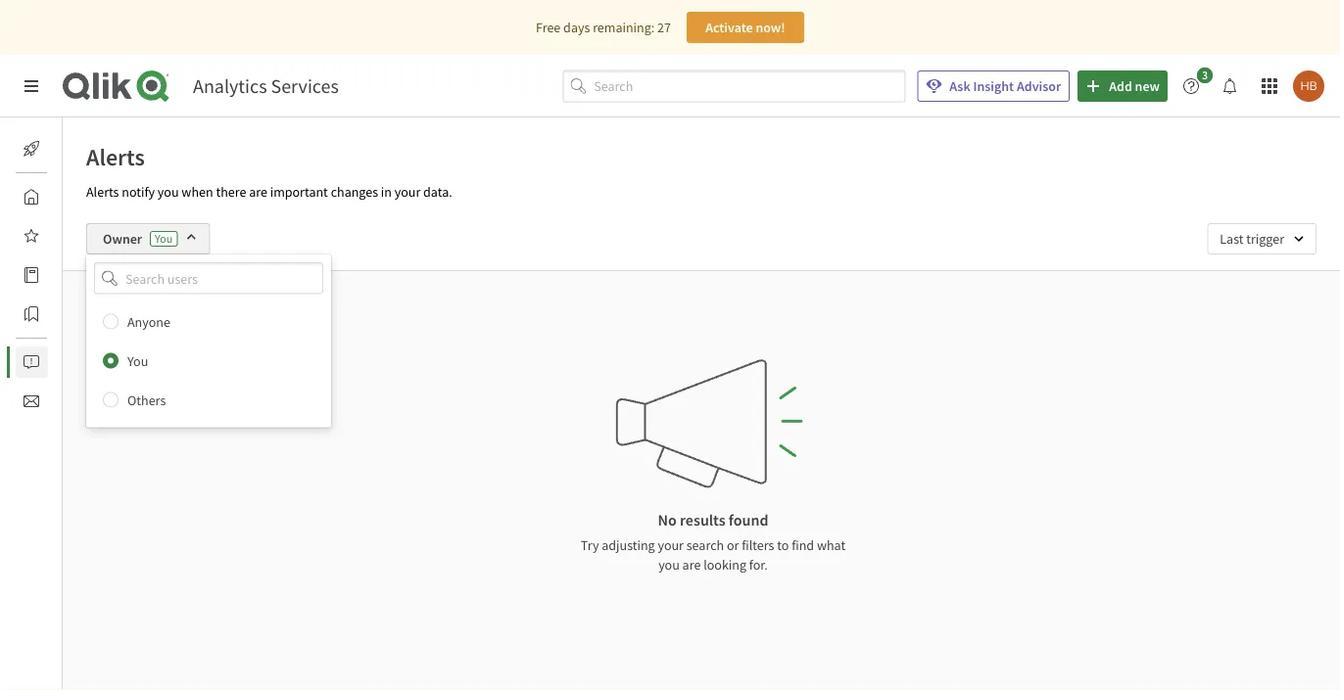 Task type: locate. For each thing, give the bounding box(es) containing it.
you for by
[[161, 303, 183, 320]]

alerts link
[[16, 347, 95, 378]]

results
[[680, 510, 726, 530]]

adjusting
[[602, 537, 655, 555]]

you down no
[[659, 557, 680, 574]]

alerts up notify
[[86, 142, 145, 171]]

2 vertical spatial alerts
[[63, 354, 95, 371]]

1 vertical spatial you
[[127, 352, 148, 370]]

owned by you button
[[86, 295, 206, 328]]

find
[[792, 537, 814, 555]]

what
[[817, 537, 846, 555]]

add
[[1109, 77, 1132, 95]]

or
[[727, 537, 739, 555]]

searchbar element
[[563, 70, 906, 102]]

advisor
[[1017, 77, 1061, 95]]

owned by you
[[99, 303, 183, 320]]

when
[[182, 183, 213, 201]]

free
[[536, 19, 561, 36]]

you left 'when'
[[158, 183, 179, 201]]

0 horizontal spatial you
[[127, 352, 148, 370]]

filters region
[[63, 208, 1340, 428]]

howard brown image
[[1293, 71, 1325, 102]]

1 vertical spatial your
[[658, 537, 684, 555]]

you up others on the bottom of page
[[127, 352, 148, 370]]

2 vertical spatial you
[[659, 557, 680, 574]]

1 vertical spatial you
[[161, 303, 183, 320]]

ask insight advisor
[[950, 77, 1061, 95]]

home
[[63, 188, 97, 206]]

Search text field
[[594, 70, 906, 102]]

you right by
[[161, 303, 183, 320]]

3
[[1202, 68, 1208, 83]]

in
[[381, 183, 392, 201]]

insight
[[973, 77, 1014, 95]]

0 vertical spatial alerts
[[86, 142, 145, 171]]

collections image
[[24, 307, 39, 322]]

0 vertical spatial are
[[249, 183, 267, 201]]

1 horizontal spatial you
[[155, 231, 173, 246]]

by
[[144, 303, 158, 320]]

1 horizontal spatial your
[[658, 537, 684, 555]]

catalog link
[[16, 260, 106, 291]]

you right owner
[[155, 231, 173, 246]]

looking
[[704, 557, 747, 574]]

activate now!
[[706, 19, 786, 36]]

are right there
[[249, 183, 267, 201]]

your right in
[[395, 183, 421, 201]]

for.
[[749, 557, 768, 574]]

anyone
[[127, 313, 170, 331]]

3 button
[[1176, 68, 1219, 102]]

0 vertical spatial you
[[155, 231, 173, 246]]

you for notify
[[158, 183, 179, 201]]

0 horizontal spatial your
[[395, 183, 421, 201]]

catalog
[[63, 267, 106, 284]]

ask insight advisor button
[[917, 71, 1070, 102]]

others
[[127, 392, 166, 409]]

alerts
[[86, 142, 145, 171], [86, 183, 119, 201], [63, 354, 95, 371]]

you
[[158, 183, 179, 201], [161, 303, 183, 320], [659, 557, 680, 574]]

search
[[687, 537, 724, 555]]

alerts right alerts image
[[63, 354, 95, 371]]

your
[[395, 183, 421, 201], [658, 537, 684, 555]]

add new button
[[1078, 71, 1168, 102]]

you inside button
[[161, 303, 183, 320]]

None field
[[86, 263, 331, 295]]

open sidebar menu image
[[24, 78, 39, 94]]

your inside the no results found try adjusting your search or filters to find what you are looking for.
[[658, 537, 684, 555]]

there
[[216, 183, 246, 201]]

no
[[658, 510, 677, 530]]

alerts left notify
[[86, 183, 119, 201]]

owner
[[103, 230, 142, 248]]

1 horizontal spatial are
[[683, 557, 701, 574]]

try
[[581, 537, 599, 555]]

no results found try adjusting your search or filters to find what you are looking for.
[[581, 510, 846, 574]]

0 vertical spatial your
[[395, 183, 421, 201]]

0 vertical spatial you
[[158, 183, 179, 201]]

1 vertical spatial are
[[683, 557, 701, 574]]

your down no
[[658, 537, 684, 555]]

you
[[155, 231, 173, 246], [127, 352, 148, 370]]

subscriptions image
[[24, 394, 39, 410]]

are down search
[[683, 557, 701, 574]]

are
[[249, 183, 267, 201], [683, 557, 701, 574]]



Task type: describe. For each thing, give the bounding box(es) containing it.
analytics services element
[[193, 74, 339, 98]]

important
[[270, 183, 328, 201]]

alerts image
[[24, 355, 39, 370]]

0 horizontal spatial are
[[249, 183, 267, 201]]

notify
[[122, 183, 155, 201]]

you inside owner option group
[[127, 352, 148, 370]]

navigation pane element
[[0, 125, 106, 425]]

are inside the no results found try adjusting your search or filters to find what you are looking for.
[[683, 557, 701, 574]]

days
[[564, 19, 590, 36]]

filters
[[742, 537, 774, 555]]

Last trigger field
[[1207, 223, 1317, 255]]

activate now! link
[[687, 12, 804, 43]]

ask
[[950, 77, 971, 95]]

you inside the no results found try adjusting your search or filters to find what you are looking for.
[[659, 557, 680, 574]]

remaining:
[[593, 19, 655, 36]]

new
[[1135, 77, 1160, 95]]

owned
[[99, 303, 141, 320]]

activate
[[706, 19, 753, 36]]

free days remaining: 27
[[536, 19, 671, 36]]

home link
[[16, 181, 97, 213]]

owner option group
[[86, 302, 331, 420]]

to
[[777, 537, 789, 555]]

27
[[657, 19, 671, 36]]

analytics
[[193, 74, 267, 98]]

last
[[1220, 230, 1244, 248]]

alerts notify you when there are important changes in your data.
[[86, 183, 452, 201]]

alerts inside navigation pane element
[[63, 354, 95, 371]]

services
[[271, 74, 339, 98]]

changes
[[331, 183, 378, 201]]

add new
[[1109, 77, 1160, 95]]

analytics services
[[193, 74, 339, 98]]

last trigger
[[1220, 230, 1285, 248]]

trigger
[[1247, 230, 1285, 248]]

Search users text field
[[121, 263, 300, 295]]

found
[[729, 510, 769, 530]]

now!
[[756, 19, 786, 36]]

1 vertical spatial alerts
[[86, 183, 119, 201]]

favorites image
[[24, 228, 39, 244]]

data.
[[423, 183, 452, 201]]



Task type: vqa. For each thing, say whether or not it's contained in the screenshot.
Ask Insight Advisor button
yes



